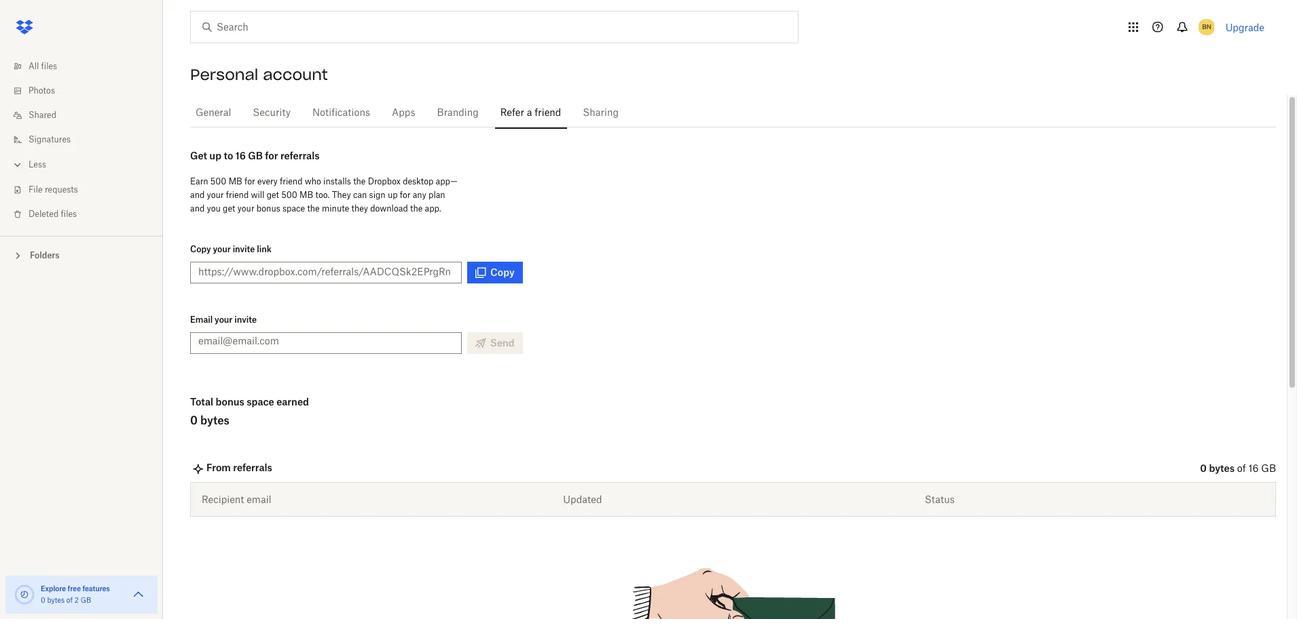 Task type: describe. For each thing, give the bounding box(es) containing it.
shared
[[29, 111, 56, 120]]

from referrals
[[206, 462, 272, 474]]

files for all files
[[41, 62, 57, 71]]

recipient email
[[202, 494, 271, 506]]

email
[[247, 494, 271, 506]]

file requests
[[29, 186, 78, 194]]

files for deleted files
[[61, 211, 77, 219]]

photos
[[29, 87, 55, 95]]

plan
[[429, 190, 445, 200]]

earned
[[276, 397, 309, 408]]

recipient
[[202, 494, 244, 506]]

general
[[196, 109, 231, 118]]

bonus inside total bonus space earned 0 bytes
[[216, 397, 244, 408]]

security
[[253, 109, 291, 118]]

1 vertical spatial for
[[244, 177, 255, 187]]

all files link
[[11, 54, 163, 79]]

all
[[29, 62, 39, 71]]

copy for copy your invite link
[[190, 244, 211, 255]]

bytes inside total bonus space earned 0 bytes
[[200, 414, 229, 428]]

folders
[[30, 251, 59, 261]]

free
[[68, 585, 81, 594]]

apps tab
[[386, 97, 421, 130]]

sharing
[[583, 109, 619, 118]]

personal account
[[190, 65, 328, 84]]

16 for to
[[235, 150, 246, 162]]

total
[[190, 397, 213, 408]]

deleted files
[[29, 211, 77, 219]]

updated
[[563, 494, 602, 506]]

a
[[527, 109, 532, 118]]

up inside earn 500 mb for every friend who installs the dropbox desktop app— and your friend will get 500 mb too. they can sign up for any plan and you get your bonus space the minute they download the app.
[[388, 190, 398, 200]]

security tab
[[247, 97, 296, 130]]

Email your invite text field
[[198, 334, 454, 349]]

email
[[190, 315, 213, 325]]

app.
[[425, 204, 441, 214]]

general tab
[[190, 97, 237, 130]]

they
[[332, 190, 351, 200]]

your down you
[[213, 244, 231, 255]]

copy button
[[467, 262, 523, 284]]

1 vertical spatial 0
[[1200, 463, 1207, 475]]

2 horizontal spatial bytes
[[1209, 463, 1235, 475]]

less
[[29, 161, 46, 169]]

dropbox image
[[11, 14, 38, 41]]

notifications
[[312, 109, 370, 118]]

explore free features 0 bytes of 2 gb
[[41, 585, 110, 605]]

deleted files link
[[11, 202, 163, 227]]

refer a friend
[[500, 109, 561, 118]]

deleted
[[29, 211, 59, 219]]

minute
[[322, 204, 349, 214]]

sign
[[369, 190, 385, 200]]

of inside explore free features 0 bytes of 2 gb
[[66, 598, 73, 605]]

less image
[[11, 158, 24, 172]]

1 horizontal spatial the
[[353, 177, 366, 187]]

earn
[[190, 177, 208, 187]]

get
[[190, 150, 207, 162]]

of inside 0 bytes of 16 gb
[[1237, 465, 1246, 475]]

0 inside explore free features 0 bytes of 2 gb
[[41, 598, 45, 605]]

bn button
[[1196, 16, 1217, 38]]

all files
[[29, 62, 57, 71]]

signatures
[[29, 136, 71, 144]]

0 horizontal spatial friend
[[226, 190, 249, 200]]

0 inside total bonus space earned 0 bytes
[[190, 414, 198, 428]]

1 horizontal spatial 500
[[281, 190, 297, 200]]

0 vertical spatial mb
[[229, 177, 242, 187]]

you
[[207, 204, 221, 214]]

your right email
[[215, 315, 232, 325]]

download
[[370, 204, 408, 214]]

apps
[[392, 109, 415, 118]]

file requests link
[[11, 178, 163, 202]]

Search text field
[[217, 20, 770, 35]]

every
[[257, 177, 278, 187]]

copy for copy
[[490, 267, 514, 278]]

shared link
[[11, 103, 163, 128]]

0 horizontal spatial referrals
[[233, 462, 272, 474]]

explore
[[41, 585, 66, 594]]

get up to 16 gb for referrals
[[190, 150, 320, 162]]

branding
[[437, 109, 479, 118]]

16 for of
[[1249, 465, 1259, 475]]



Task type: locate. For each thing, give the bounding box(es) containing it.
0 vertical spatial 0
[[190, 414, 198, 428]]

will
[[251, 190, 264, 200]]

desktop
[[403, 177, 433, 187]]

tab list containing general
[[190, 95, 1276, 130]]

1 vertical spatial files
[[61, 211, 77, 219]]

mb
[[229, 177, 242, 187], [300, 190, 313, 200]]

0 vertical spatial bonus
[[257, 204, 280, 214]]

bytes inside explore free features 0 bytes of 2 gb
[[47, 598, 65, 605]]

0 horizontal spatial up
[[209, 150, 221, 162]]

quota usage element
[[14, 585, 35, 606]]

1 horizontal spatial 16
[[1249, 465, 1259, 475]]

copy inside button
[[490, 267, 514, 278]]

referrals up who
[[280, 150, 320, 162]]

0 vertical spatial friend
[[535, 109, 561, 118]]

0 horizontal spatial get
[[223, 204, 235, 214]]

too.
[[315, 190, 330, 200]]

0 vertical spatial of
[[1237, 465, 1246, 475]]

copy your invite link
[[190, 244, 271, 255]]

invite for copy your invite link
[[233, 244, 255, 255]]

0 bytes of 16 gb
[[1200, 463, 1276, 475]]

0 vertical spatial up
[[209, 150, 221, 162]]

0 horizontal spatial space
[[247, 397, 274, 408]]

upgrade link
[[1226, 21, 1264, 33]]

0 horizontal spatial bonus
[[216, 397, 244, 408]]

16
[[235, 150, 246, 162], [1249, 465, 1259, 475]]

gb
[[248, 150, 263, 162], [1261, 465, 1276, 475], [81, 598, 91, 605]]

1 vertical spatial invite
[[234, 315, 257, 325]]

friend left who
[[280, 177, 303, 187]]

get down every
[[267, 190, 279, 200]]

1 horizontal spatial 0
[[190, 414, 198, 428]]

0 horizontal spatial gb
[[81, 598, 91, 605]]

files
[[41, 62, 57, 71], [61, 211, 77, 219]]

of
[[1237, 465, 1246, 475], [66, 598, 73, 605]]

0 vertical spatial for
[[265, 150, 278, 162]]

notifications tab
[[307, 97, 376, 130]]

16 inside 0 bytes of 16 gb
[[1249, 465, 1259, 475]]

1 vertical spatial of
[[66, 598, 73, 605]]

file
[[29, 186, 43, 194]]

invite left link
[[233, 244, 255, 255]]

0 horizontal spatial 16
[[235, 150, 246, 162]]

0 vertical spatial gb
[[248, 150, 263, 162]]

bn
[[1202, 22, 1211, 31]]

space inside earn 500 mb for every friend who installs the dropbox desktop app— and your friend will get 500 mb too. they can sign up for any plan and you get your bonus space the minute they download the app.
[[282, 204, 305, 214]]

2
[[75, 598, 79, 605]]

your up you
[[207, 190, 224, 200]]

1 vertical spatial 500
[[281, 190, 297, 200]]

total bonus space earned 0 bytes
[[190, 397, 309, 428]]

upgrade
[[1226, 21, 1264, 33]]

list
[[0, 46, 163, 236]]

bonus
[[257, 204, 280, 214], [216, 397, 244, 408]]

tab list
[[190, 95, 1276, 130]]

500 right earn
[[210, 177, 226, 187]]

to
[[224, 150, 233, 162]]

personal
[[190, 65, 258, 84]]

0 vertical spatial 500
[[210, 177, 226, 187]]

2 vertical spatial bytes
[[47, 598, 65, 605]]

for up every
[[265, 150, 278, 162]]

1 horizontal spatial files
[[61, 211, 77, 219]]

1 horizontal spatial bonus
[[257, 204, 280, 214]]

1 vertical spatial gb
[[1261, 465, 1276, 475]]

account
[[263, 65, 328, 84]]

and down earn
[[190, 190, 205, 200]]

sharing tab
[[577, 97, 624, 130]]

for left any
[[400, 190, 410, 200]]

space
[[282, 204, 305, 214], [247, 397, 274, 408]]

for
[[265, 150, 278, 162], [244, 177, 255, 187], [400, 190, 410, 200]]

2 vertical spatial friend
[[226, 190, 249, 200]]

1 and from the top
[[190, 190, 205, 200]]

status
[[925, 494, 955, 506]]

1 horizontal spatial space
[[282, 204, 305, 214]]

0 horizontal spatial of
[[66, 598, 73, 605]]

friend left will on the top left of the page
[[226, 190, 249, 200]]

referrals up email
[[233, 462, 272, 474]]

0 horizontal spatial 500
[[210, 177, 226, 187]]

invite for email your invite
[[234, 315, 257, 325]]

the down any
[[410, 204, 423, 214]]

gb inside explore free features 0 bytes of 2 gb
[[81, 598, 91, 605]]

2 horizontal spatial gb
[[1261, 465, 1276, 475]]

up left to
[[209, 150, 221, 162]]

your
[[207, 190, 224, 200], [237, 204, 254, 214], [213, 244, 231, 255], [215, 315, 232, 325]]

0 vertical spatial referrals
[[280, 150, 320, 162]]

1 vertical spatial referrals
[[233, 462, 272, 474]]

1 vertical spatial space
[[247, 397, 274, 408]]

installs
[[323, 177, 351, 187]]

0 vertical spatial copy
[[190, 244, 211, 255]]

1 horizontal spatial of
[[1237, 465, 1246, 475]]

bonus inside earn 500 mb for every friend who installs the dropbox desktop app— and your friend will get 500 mb too. they can sign up for any plan and you get your bonus space the minute they download the app.
[[257, 204, 280, 214]]

0 horizontal spatial mb
[[229, 177, 242, 187]]

files right all
[[41, 62, 57, 71]]

1 vertical spatial friend
[[280, 177, 303, 187]]

1 horizontal spatial friend
[[280, 177, 303, 187]]

0 vertical spatial files
[[41, 62, 57, 71]]

can
[[353, 190, 367, 200]]

500 right will on the top left of the page
[[281, 190, 297, 200]]

branding tab
[[432, 97, 484, 130]]

link
[[257, 244, 271, 255]]

copy
[[190, 244, 211, 255], [490, 267, 514, 278]]

0 vertical spatial space
[[282, 204, 305, 214]]

requests
[[45, 186, 78, 194]]

folders button
[[0, 245, 163, 266]]

500
[[210, 177, 226, 187], [281, 190, 297, 200]]

1 horizontal spatial get
[[267, 190, 279, 200]]

2 horizontal spatial friend
[[535, 109, 561, 118]]

friend inside tab
[[535, 109, 561, 118]]

1 vertical spatial bonus
[[216, 397, 244, 408]]

1 vertical spatial copy
[[490, 267, 514, 278]]

None text field
[[198, 265, 450, 280]]

2 horizontal spatial for
[[400, 190, 410, 200]]

1 horizontal spatial bytes
[[200, 414, 229, 428]]

files right deleted
[[61, 211, 77, 219]]

1 horizontal spatial for
[[265, 150, 278, 162]]

0 vertical spatial 16
[[235, 150, 246, 162]]

2 horizontal spatial 0
[[1200, 463, 1207, 475]]

mb down to
[[229, 177, 242, 187]]

1 vertical spatial up
[[388, 190, 398, 200]]

1 horizontal spatial gb
[[248, 150, 263, 162]]

invite
[[233, 244, 255, 255], [234, 315, 257, 325]]

mb down who
[[300, 190, 313, 200]]

bonus right total
[[216, 397, 244, 408]]

space inside total bonus space earned 0 bytes
[[247, 397, 274, 408]]

app—
[[436, 177, 458, 187]]

and left you
[[190, 204, 205, 214]]

refer
[[500, 109, 524, 118]]

earn 500 mb for every friend who installs the dropbox desktop app— and your friend will get 500 mb too. they can sign up for any plan and you get your bonus space the minute they download the app.
[[190, 177, 458, 214]]

gb inside 0 bytes of 16 gb
[[1261, 465, 1276, 475]]

bonus down will on the top left of the page
[[257, 204, 280, 214]]

for up will on the top left of the page
[[244, 177, 255, 187]]

email your invite
[[190, 315, 257, 325]]

1 vertical spatial bytes
[[1209, 463, 1235, 475]]

1 vertical spatial mb
[[300, 190, 313, 200]]

photos link
[[11, 79, 163, 103]]

0 horizontal spatial 0
[[41, 598, 45, 605]]

up
[[209, 150, 221, 162], [388, 190, 398, 200]]

0 vertical spatial get
[[267, 190, 279, 200]]

2 vertical spatial 0
[[41, 598, 45, 605]]

0 horizontal spatial files
[[41, 62, 57, 71]]

referrals
[[280, 150, 320, 162], [233, 462, 272, 474]]

friend right a
[[535, 109, 561, 118]]

1 horizontal spatial up
[[388, 190, 398, 200]]

2 vertical spatial gb
[[81, 598, 91, 605]]

2 and from the top
[[190, 204, 205, 214]]

invite right email
[[234, 315, 257, 325]]

list containing all files
[[0, 46, 163, 236]]

bytes
[[200, 414, 229, 428], [1209, 463, 1235, 475], [47, 598, 65, 605]]

2 vertical spatial for
[[400, 190, 410, 200]]

gb for to
[[248, 150, 263, 162]]

your down will on the top left of the page
[[237, 204, 254, 214]]

get
[[267, 190, 279, 200], [223, 204, 235, 214]]

get right you
[[223, 204, 235, 214]]

0 vertical spatial invite
[[233, 244, 255, 255]]

the up can at the top of page
[[353, 177, 366, 187]]

0 horizontal spatial the
[[307, 204, 320, 214]]

1 horizontal spatial referrals
[[280, 150, 320, 162]]

1 horizontal spatial copy
[[490, 267, 514, 278]]

1 vertical spatial and
[[190, 204, 205, 214]]

gb for of
[[1261, 465, 1276, 475]]

any
[[413, 190, 426, 200]]

1 horizontal spatial mb
[[300, 190, 313, 200]]

friend
[[535, 109, 561, 118], [280, 177, 303, 187], [226, 190, 249, 200]]

0 vertical spatial and
[[190, 190, 205, 200]]

the down too.
[[307, 204, 320, 214]]

dropbox
[[368, 177, 401, 187]]

the
[[353, 177, 366, 187], [307, 204, 320, 214], [410, 204, 423, 214]]

features
[[82, 585, 110, 594]]

0 horizontal spatial bytes
[[47, 598, 65, 605]]

0 vertical spatial bytes
[[200, 414, 229, 428]]

and
[[190, 190, 205, 200], [190, 204, 205, 214]]

up up download
[[388, 190, 398, 200]]

space left earned
[[247, 397, 274, 408]]

0 horizontal spatial copy
[[190, 244, 211, 255]]

2 horizontal spatial the
[[410, 204, 423, 214]]

0
[[190, 414, 198, 428], [1200, 463, 1207, 475], [41, 598, 45, 605]]

0 horizontal spatial for
[[244, 177, 255, 187]]

1 vertical spatial 16
[[1249, 465, 1259, 475]]

from
[[206, 462, 231, 474]]

1 vertical spatial get
[[223, 204, 235, 214]]

space down who
[[282, 204, 305, 214]]

refer a friend tab
[[495, 97, 567, 130]]

they
[[351, 204, 368, 214]]

who
[[305, 177, 321, 187]]

signatures link
[[11, 128, 163, 152]]



Task type: vqa. For each thing, say whether or not it's contained in the screenshot.
'they' on the top of the page
yes



